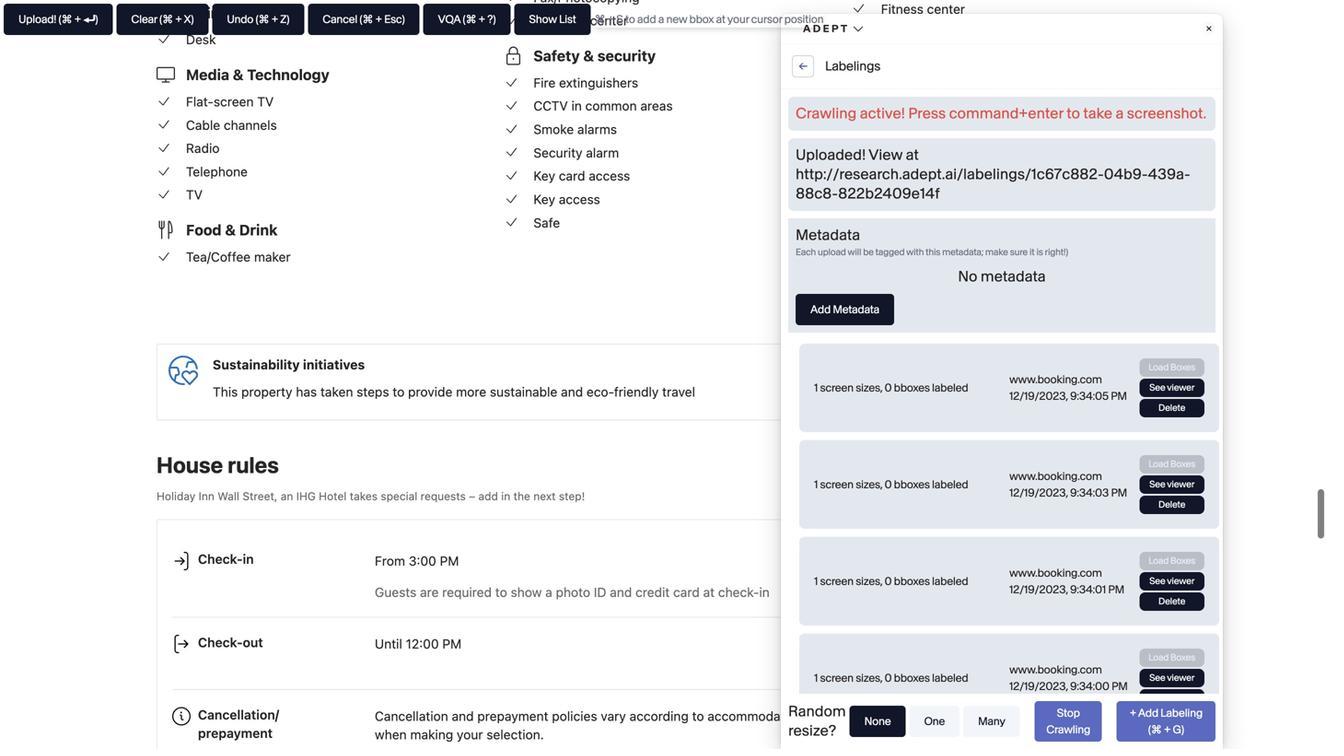 Task type: describe. For each thing, give the bounding box(es) containing it.
2 horizontal spatial and
[[610, 584, 632, 600]]

to inside the might apply to each option when making your selection.
[[1064, 708, 1076, 724]]

fire extinguishers
[[534, 75, 639, 90]]

0 vertical spatial card
[[559, 168, 586, 184]]

1 horizontal spatial tv
[[257, 94, 274, 109]]

out
[[243, 635, 263, 650]]

see availability button
[[1050, 450, 1170, 483]]

0 horizontal spatial tv
[[186, 187, 203, 202]]

check-out
[[198, 635, 263, 650]]

maker
[[254, 249, 291, 265]]

food & drink
[[186, 221, 278, 239]]

policies
[[552, 708, 598, 724]]

safety & security
[[534, 47, 656, 65]]

cctv in common areas
[[534, 98, 673, 114]]

in up the smoke alarms
[[572, 98, 582, 114]]

availability
[[1091, 459, 1156, 474]]

selection.
[[487, 727, 544, 742]]

in right at
[[760, 584, 770, 600]]

eco-
[[587, 384, 614, 399]]

key for key card access
[[534, 168, 556, 184]]

takes
[[350, 490, 378, 503]]

sustainability
[[213, 357, 300, 372]]

telephone
[[186, 164, 248, 179]]

safety
[[534, 47, 580, 65]]

areas
[[641, 98, 673, 114]]

languages spoken
[[882, 35, 1017, 53]]

requests
[[421, 490, 466, 503]]

when
[[375, 727, 407, 742]]

sustainability initiatives
[[213, 357, 365, 372]]

holiday inn wall street, an ihg hotel takes special requests – add in the next step!
[[157, 490, 585, 503]]

a
[[546, 584, 553, 600]]

might apply to each option when making your selection.
[[375, 708, 1150, 742]]

required
[[443, 584, 492, 600]]

conditions
[[921, 708, 988, 724]]

radio
[[186, 141, 220, 156]]

flat-screen tv
[[186, 94, 274, 109]]

read more
[[1094, 378, 1158, 393]]

common
[[586, 98, 637, 114]]

has
[[296, 384, 317, 399]]

channels
[[224, 117, 277, 133]]

& for safety
[[584, 47, 594, 65]]

to right steps
[[393, 384, 405, 399]]

key access
[[534, 192, 601, 207]]

house rules
[[157, 452, 279, 478]]

key for key access
[[534, 192, 556, 207]]

drink
[[239, 221, 278, 239]]

conditions link
[[921, 708, 988, 724]]

center for business center
[[590, 13, 629, 28]]

flat-
[[186, 94, 214, 109]]

key card access
[[534, 168, 631, 184]]

more inside button
[[1128, 378, 1158, 393]]

id
[[594, 584, 607, 600]]

area
[[233, 4, 266, 22]]

1 vertical spatial access
[[559, 192, 601, 207]]

inn
[[199, 490, 215, 503]]

cancellation and prepayment policies vary according to accommodations type. check what conditions
[[375, 708, 988, 724]]

travel
[[663, 384, 696, 399]]

holiday
[[157, 490, 196, 503]]

3:00 pm
[[409, 553, 459, 568]]

making
[[410, 727, 454, 742]]

hotel
[[319, 490, 347, 503]]

guests are required to show a photo id and credit card at check-in
[[375, 584, 770, 600]]

add
[[479, 490, 498, 503]]

security
[[598, 47, 656, 65]]

cancellation
[[375, 708, 449, 724]]

accommodations
[[708, 708, 810, 724]]

cable channels
[[186, 117, 277, 133]]

screen
[[214, 94, 254, 109]]

& for food
[[225, 221, 236, 239]]

see
[[1065, 459, 1088, 474]]

fitness center
[[882, 1, 966, 16]]

check-in
[[198, 552, 254, 567]]

special
[[381, 490, 418, 503]]

at
[[704, 584, 715, 600]]

read more button
[[1094, 377, 1158, 395]]

technology
[[247, 66, 330, 84]]

each
[[1080, 708, 1108, 724]]

apply
[[1028, 708, 1061, 724]]

tea/coffee
[[186, 249, 251, 265]]

property
[[242, 384, 293, 399]]

initiatives
[[303, 357, 365, 372]]

0 vertical spatial access
[[589, 168, 631, 184]]



Task type: vqa. For each thing, say whether or not it's contained in the screenshot.
See availability
yes



Task type: locate. For each thing, give the bounding box(es) containing it.
1 horizontal spatial card
[[674, 584, 700, 600]]

0 horizontal spatial card
[[559, 168, 586, 184]]

0 vertical spatial tv
[[257, 94, 274, 109]]

0 horizontal spatial more
[[456, 384, 487, 399]]

1 horizontal spatial prepayment
[[478, 708, 549, 724]]

check-
[[198, 552, 243, 567], [198, 635, 243, 650]]

desk
[[186, 32, 216, 47]]

option
[[1112, 708, 1150, 724]]

might
[[991, 708, 1025, 724]]

check
[[847, 708, 885, 724]]

smoke
[[534, 122, 574, 137]]

1 vertical spatial check-
[[198, 635, 243, 650]]

1 vertical spatial prepayment
[[198, 725, 273, 741]]

1 check- from the top
[[198, 552, 243, 567]]

check- down wall
[[198, 552, 243, 567]]

alarm
[[586, 145, 619, 160]]

2 vertical spatial and
[[452, 708, 474, 724]]

are
[[420, 584, 439, 600]]

& up screen
[[233, 66, 244, 84]]

& up fire extinguishers
[[584, 47, 594, 65]]

read
[[1094, 378, 1124, 393]]

2 vertical spatial &
[[225, 221, 236, 239]]

photo
[[556, 584, 591, 600]]

1 vertical spatial tv
[[186, 187, 203, 202]]

cancellation/ prepayment
[[198, 707, 279, 741]]

security
[[534, 145, 583, 160]]

friendly
[[614, 384, 659, 399]]

smoke alarms
[[534, 122, 617, 137]]

1 horizontal spatial and
[[561, 384, 583, 399]]

media
[[186, 66, 229, 84]]

this property has taken steps to provide more sustainable and eco-friendly travel
[[213, 384, 696, 399]]

until
[[375, 636, 403, 651]]

key up safe
[[534, 192, 556, 207]]

access down the key card access
[[559, 192, 601, 207]]

what
[[888, 708, 917, 724]]

alarms
[[578, 122, 617, 137]]

1 horizontal spatial center
[[928, 1, 966, 16]]

media & technology
[[186, 66, 330, 84]]

card left at
[[674, 584, 700, 600]]

& for media
[[233, 66, 244, 84]]

fire
[[534, 75, 556, 90]]

guests
[[375, 584, 417, 600]]

key
[[534, 168, 556, 184], [534, 192, 556, 207]]

to right according
[[693, 708, 705, 724]]

12:00 pm
[[406, 636, 462, 651]]

more right read
[[1128, 378, 1158, 393]]

1 vertical spatial and
[[610, 584, 632, 600]]

security alarm
[[534, 145, 619, 160]]

type.
[[814, 708, 844, 724]]

2 key from the top
[[534, 192, 556, 207]]

prepayment up selection.
[[478, 708, 549, 724]]

access down alarm
[[589, 168, 631, 184]]

cctv
[[534, 98, 568, 114]]

ihg
[[296, 490, 316, 503]]

languages
[[882, 35, 960, 53]]

steps
[[357, 384, 389, 399]]

spoken
[[963, 35, 1017, 53]]

0 vertical spatial and
[[561, 384, 583, 399]]

0 horizontal spatial center
[[590, 13, 629, 28]]

food
[[186, 221, 222, 239]]

provide
[[408, 384, 453, 399]]

0 horizontal spatial and
[[452, 708, 474, 724]]

tea/coffee maker
[[186, 249, 291, 265]]

0 vertical spatial prepayment
[[478, 708, 549, 724]]

and left eco- at the left
[[561, 384, 583, 399]]

house
[[157, 452, 223, 478]]

check-
[[719, 584, 760, 600]]

and right id
[[610, 584, 632, 600]]

to left show
[[496, 584, 508, 600]]

check- for in
[[198, 552, 243, 567]]

prepayment inside "cancellation/ prepayment"
[[198, 725, 273, 741]]

1 vertical spatial &
[[233, 66, 244, 84]]

prepayment
[[478, 708, 549, 724], [198, 725, 273, 741]]

tv up channels
[[257, 94, 274, 109]]

center for fitness center
[[928, 1, 966, 16]]

center up safety & security
[[590, 13, 629, 28]]

in down street,
[[243, 552, 254, 567]]

wall
[[218, 490, 240, 503]]

2 check- from the top
[[198, 635, 243, 650]]

0 vertical spatial &
[[584, 47, 594, 65]]

1 horizontal spatial more
[[1128, 378, 1158, 393]]

center up languages spoken on the right of the page
[[928, 1, 966, 16]]

0 vertical spatial check-
[[198, 552, 243, 567]]

cable
[[186, 117, 220, 133]]

english
[[882, 63, 924, 78]]

this
[[213, 384, 238, 399]]

your
[[457, 727, 483, 742]]

–
[[469, 490, 476, 503]]

card down security alarm
[[559, 168, 586, 184]]

step!
[[559, 490, 585, 503]]

business
[[534, 13, 587, 28]]

more
[[1128, 378, 1158, 393], [456, 384, 487, 399]]

show
[[511, 584, 542, 600]]

cancellation/
[[198, 707, 279, 722]]

extinguishers
[[559, 75, 639, 90]]

in left the
[[502, 490, 511, 503]]

business center
[[534, 13, 629, 28]]

credit
[[636, 584, 670, 600]]

0 horizontal spatial prepayment
[[198, 725, 273, 741]]

next
[[534, 490, 556, 503]]

1 key from the top
[[534, 168, 556, 184]]

key down security
[[534, 168, 556, 184]]

vary
[[601, 708, 626, 724]]

safe
[[534, 215, 560, 230]]

1 vertical spatial key
[[534, 192, 556, 207]]

tv
[[257, 94, 274, 109], [186, 187, 203, 202]]

according
[[630, 708, 689, 724]]

& right food
[[225, 221, 236, 239]]

1 vertical spatial card
[[674, 584, 700, 600]]

tv down telephone
[[186, 187, 203, 202]]

taken
[[321, 384, 353, 399]]

living
[[186, 4, 229, 22]]

more right provide
[[456, 384, 487, 399]]

check- up 'cancellation/'
[[198, 635, 243, 650]]

to left "each"
[[1064, 708, 1076, 724]]

an
[[281, 490, 293, 503]]

sustainable
[[490, 384, 558, 399]]

prepayment down 'cancellation/'
[[198, 725, 273, 741]]

street,
[[243, 490, 278, 503]]

0 vertical spatial key
[[534, 168, 556, 184]]

see availability
[[1065, 459, 1156, 474]]

and up your at the left bottom of page
[[452, 708, 474, 724]]

check- for out
[[198, 635, 243, 650]]



